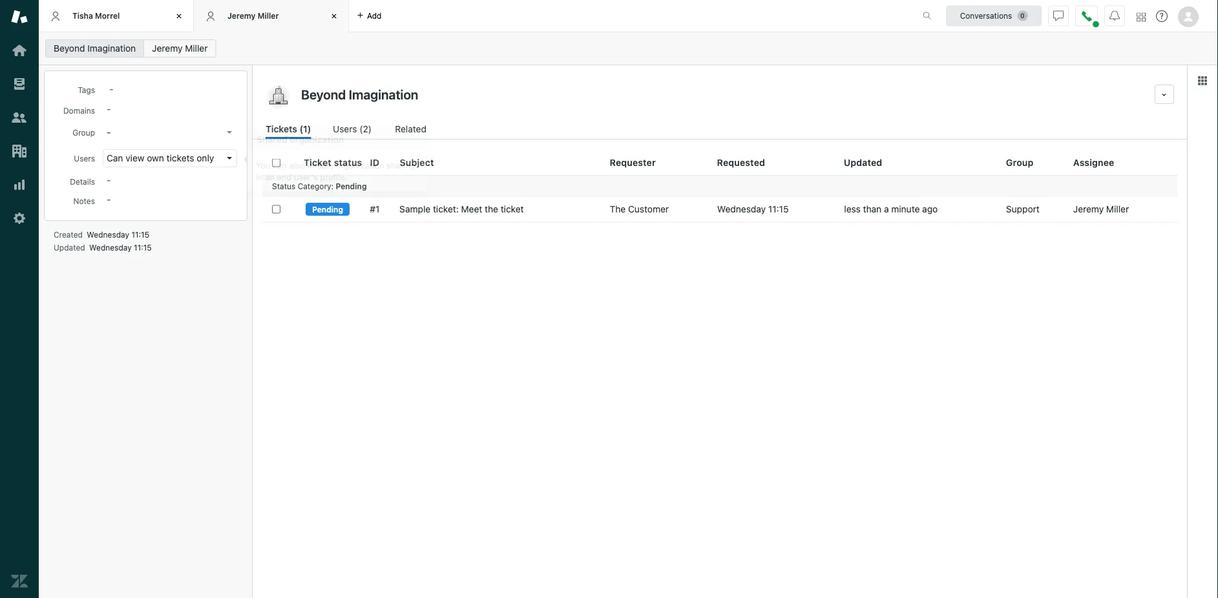 Task type: locate. For each thing, give the bounding box(es) containing it.
wednesday
[[717, 204, 766, 215], [87, 230, 129, 239], [89, 243, 132, 252]]

2 vertical spatial 11:15
[[134, 243, 152, 252]]

0 vertical spatial miller
[[258, 11, 279, 20]]

Select All Tickets checkbox
[[272, 158, 280, 167]]

related link
[[395, 122, 428, 139]]

1 vertical spatial miller
[[185, 43, 208, 54]]

tickets
[[167, 153, 194, 163]]

notes
[[73, 196, 95, 206]]

users up the details at the top left of page
[[74, 154, 95, 163]]

0 horizontal spatial updated
[[54, 243, 85, 252]]

users for users (2)
[[333, 124, 357, 134]]

apps image
[[1197, 76, 1208, 86]]

views image
[[11, 76, 28, 92]]

miller inside secondary "element"
[[185, 43, 208, 54]]

arrow down image inside - button
[[227, 131, 232, 134]]

ticket
[[501, 204, 524, 215]]

users
[[333, 124, 357, 134], [74, 154, 95, 163]]

organizations image
[[11, 143, 28, 160]]

requester
[[610, 157, 656, 168]]

status
[[334, 157, 362, 168]]

1 horizontal spatial jeremy miller
[[227, 11, 279, 20]]

tabs tab list
[[39, 0, 909, 32]]

category
[[298, 181, 331, 191]]

wednesday down 'notes'
[[89, 243, 132, 252]]

jeremy miller
[[227, 11, 279, 20], [152, 43, 208, 54], [1073, 204, 1129, 215]]

2 vertical spatial miller
[[1106, 204, 1129, 215]]

1 close image from the left
[[173, 10, 185, 23]]

2 arrow down image from the top
[[227, 157, 232, 160]]

0 horizontal spatial users
[[74, 154, 95, 163]]

add button
[[349, 0, 389, 32]]

ago
[[922, 204, 938, 215]]

0 vertical spatial wednesday
[[717, 204, 766, 215]]

1 horizontal spatial updated
[[844, 157, 882, 168]]

ticket
[[304, 157, 332, 168]]

1 vertical spatial arrow down image
[[227, 157, 232, 160]]

miller
[[258, 11, 279, 20], [185, 43, 208, 54], [1106, 204, 1129, 215]]

ticket status
[[304, 157, 362, 168]]

can view own tickets only
[[107, 153, 214, 163]]

updated inside created wednesday 11:15 updated wednesday 11:15
[[54, 243, 85, 252]]

tisha morrel tab
[[39, 0, 194, 32]]

updated down created
[[54, 243, 85, 252]]

created wednesday 11:15 updated wednesday 11:15
[[54, 230, 152, 252]]

status
[[272, 181, 296, 191]]

close image for jeremy miller
[[328, 10, 341, 23]]

arrow down image inside the 'can view own tickets only' button
[[227, 157, 232, 160]]

notifications image
[[1110, 11, 1120, 21]]

11:15
[[768, 204, 789, 215], [131, 230, 149, 239], [134, 243, 152, 252]]

pending down the :
[[312, 205, 343, 214]]

11:15 inside grid
[[768, 204, 789, 215]]

imagination
[[87, 43, 136, 54]]

- field
[[104, 81, 237, 96]]

None text field
[[297, 85, 1150, 104]]

arrow down image right only
[[227, 157, 232, 160]]

close image up jeremy miller link
[[173, 10, 185, 23]]

1 horizontal spatial group
[[1006, 157, 1034, 168]]

0 vertical spatial users
[[333, 124, 357, 134]]

group down domains
[[73, 128, 95, 137]]

arrow down image left the tickets
[[227, 131, 232, 134]]

pending
[[336, 181, 367, 191], [312, 205, 343, 214]]

1 vertical spatial group
[[1006, 157, 1034, 168]]

grid
[[253, 150, 1187, 598]]

0 vertical spatial pending
[[336, 181, 367, 191]]

meet
[[461, 204, 482, 215]]

0 vertical spatial group
[[73, 128, 95, 137]]

2 vertical spatial wednesday
[[89, 243, 132, 252]]

created
[[54, 230, 83, 239]]

tisha morrel
[[72, 11, 120, 20]]

(2)
[[359, 124, 372, 134]]

1 arrow down image from the top
[[227, 131, 232, 134]]

zendesk support image
[[11, 8, 28, 25]]

less
[[844, 204, 861, 215]]

only
[[197, 153, 214, 163]]

users inside users (2) link
[[333, 124, 357, 134]]

beyond
[[54, 43, 85, 54]]

1 horizontal spatial jeremy
[[227, 11, 256, 20]]

arrow down image
[[227, 131, 232, 134], [227, 157, 232, 160]]

:
[[331, 181, 334, 191]]

close image left add popup button
[[328, 10, 341, 23]]

1 vertical spatial jeremy
[[152, 43, 183, 54]]

0 vertical spatial arrow down image
[[227, 131, 232, 134]]

morrel
[[95, 11, 120, 20]]

pending right the :
[[336, 181, 367, 191]]

0 vertical spatial 11:15
[[768, 204, 789, 215]]

wednesday down requested
[[717, 204, 766, 215]]

0 horizontal spatial miller
[[185, 43, 208, 54]]

updated
[[844, 157, 882, 168], [54, 243, 85, 252]]

tickets
[[266, 124, 297, 134]]

tickets (1)
[[266, 124, 311, 134]]

jeremy
[[227, 11, 256, 20], [152, 43, 183, 54], [1073, 204, 1104, 215]]

updated up than at the right top of page
[[844, 157, 882, 168]]

0 horizontal spatial close image
[[173, 10, 185, 23]]

arrow down image for can view own tickets only
[[227, 157, 232, 160]]

None checkbox
[[272, 205, 280, 214]]

assignee
[[1073, 157, 1114, 168]]

close image
[[173, 10, 185, 23], [328, 10, 341, 23]]

2 horizontal spatial jeremy
[[1073, 204, 1104, 215]]

group
[[73, 128, 95, 137], [1006, 157, 1034, 168]]

0 vertical spatial updated
[[844, 157, 882, 168]]

1 vertical spatial users
[[74, 154, 95, 163]]

customers image
[[11, 109, 28, 126]]

0 vertical spatial jeremy
[[227, 11, 256, 20]]

users (2) link
[[333, 122, 373, 139]]

0 horizontal spatial group
[[73, 128, 95, 137]]

users left (2)
[[333, 124, 357, 134]]

1 horizontal spatial miller
[[258, 11, 279, 20]]

2 horizontal spatial miller
[[1106, 204, 1129, 215]]

related
[[395, 124, 427, 134]]

2 vertical spatial jeremy miller
[[1073, 204, 1129, 215]]

beyond imagination
[[54, 43, 136, 54]]

close image inside jeremy miller tab
[[328, 10, 341, 23]]

1 vertical spatial jeremy miller
[[152, 43, 208, 54]]

0 horizontal spatial jeremy
[[152, 43, 183, 54]]

#1
[[370, 204, 380, 215]]

conversations button
[[946, 5, 1042, 26]]

0 vertical spatial jeremy miller
[[227, 11, 279, 20]]

1 vertical spatial wednesday
[[87, 230, 129, 239]]

wednesday 11:15
[[717, 204, 789, 215]]

2 close image from the left
[[328, 10, 341, 23]]

1 vertical spatial updated
[[54, 243, 85, 252]]

the customer
[[610, 204, 669, 215]]

sample ticket: meet the ticket link
[[399, 204, 524, 215]]

own
[[147, 153, 164, 163]]

0 horizontal spatial jeremy miller
[[152, 43, 208, 54]]

sample ticket: meet the ticket
[[399, 204, 524, 215]]

group up support
[[1006, 157, 1034, 168]]

wednesday right created
[[87, 230, 129, 239]]

close image for tisha morrel
[[173, 10, 185, 23]]

close image inside tisha morrel tab
[[173, 10, 185, 23]]

minute
[[891, 204, 920, 215]]

add
[[367, 11, 382, 20]]

1 horizontal spatial users
[[333, 124, 357, 134]]

2 vertical spatial jeremy
[[1073, 204, 1104, 215]]

1 horizontal spatial close image
[[328, 10, 341, 23]]

id
[[370, 157, 379, 168]]



Task type: vqa. For each thing, say whether or not it's contained in the screenshot.
ago on the top right
yes



Task type: describe. For each thing, give the bounding box(es) containing it.
icon_org image
[[266, 85, 291, 111]]

get help image
[[1156, 10, 1168, 22]]

miller inside tab
[[258, 11, 279, 20]]

1 vertical spatial pending
[[312, 205, 343, 214]]

get started image
[[11, 42, 28, 59]]

button displays agent's chat status as invisible. image
[[1053, 11, 1064, 21]]

can view own tickets only button
[[103, 149, 237, 167]]

can
[[107, 153, 123, 163]]

the
[[610, 204, 626, 215]]

conversations
[[960, 11, 1012, 20]]

the
[[485, 204, 498, 215]]

2 horizontal spatial jeremy miller
[[1073, 204, 1129, 215]]

a
[[884, 204, 889, 215]]

admin image
[[11, 210, 28, 227]]

jeremy inside tab
[[227, 11, 256, 20]]

(1)
[[300, 124, 311, 134]]

miller inside grid
[[1106, 204, 1129, 215]]

domains
[[63, 106, 95, 115]]

status category : pending
[[272, 181, 367, 191]]

- button
[[103, 123, 237, 142]]

-
[[107, 127, 111, 138]]

sample
[[399, 204, 431, 215]]

tags
[[78, 85, 95, 94]]

requested
[[717, 157, 765, 168]]

1 vertical spatial 11:15
[[131, 230, 149, 239]]

updated inside grid
[[844, 157, 882, 168]]

customer
[[628, 204, 669, 215]]

beyond imagination link
[[45, 39, 144, 58]]

jeremy inside grid
[[1073, 204, 1104, 215]]

support
[[1006, 204, 1040, 215]]

tickets (1) link
[[266, 122, 311, 139]]

secondary element
[[39, 36, 1218, 61]]

subject
[[400, 157, 434, 168]]

ticket:
[[433, 204, 459, 215]]

jeremy miller inside tab
[[227, 11, 279, 20]]

jeremy miller inside secondary "element"
[[152, 43, 208, 54]]

reporting image
[[11, 176, 28, 193]]

arrow down image for -
[[227, 131, 232, 134]]

none checkbox inside grid
[[272, 205, 280, 214]]

grid containing ticket status
[[253, 150, 1187, 598]]

jeremy miller link
[[144, 39, 216, 58]]

users for users
[[74, 154, 95, 163]]

zendesk image
[[11, 573, 28, 590]]

main element
[[0, 0, 39, 598]]

than
[[863, 204, 882, 215]]

users (2)
[[333, 124, 372, 134]]

details
[[70, 177, 95, 186]]

tisha
[[72, 11, 93, 20]]

view
[[126, 153, 144, 163]]

jeremy inside secondary "element"
[[152, 43, 183, 54]]

less than a minute ago
[[844, 204, 938, 215]]

jeremy miller tab
[[194, 0, 349, 32]]

zendesk products image
[[1137, 13, 1146, 22]]



